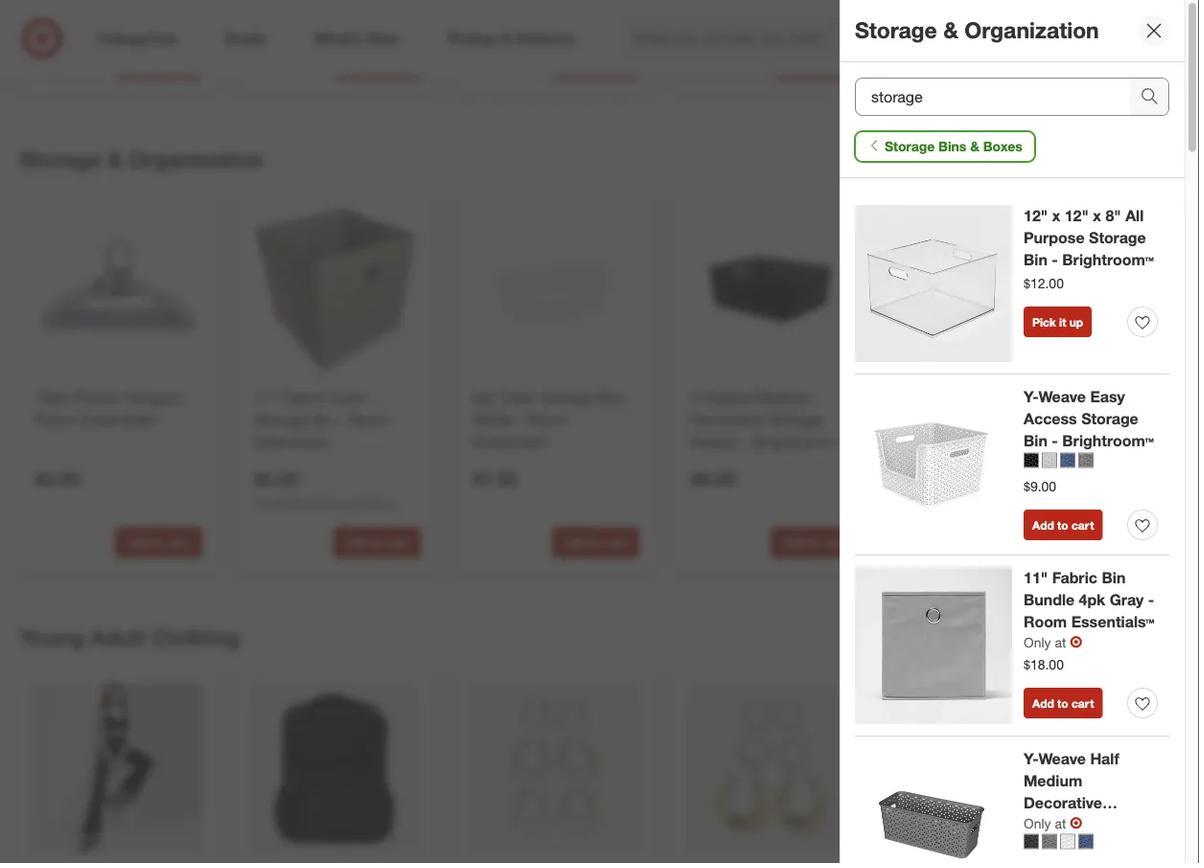 Task type: describe. For each thing, give the bounding box(es) containing it.
1 horizontal spatial on
[[321, 19, 334, 33]]

- inside 11" fabric cube storage bin - room essentials™
[[338, 411, 344, 429]]

up
[[1070, 315, 1084, 329]]

& for $12.00
[[944, 17, 959, 44]]

decorative inside y-weave medium decorative storage basket - brightroom™
[[691, 411, 765, 429]]

storage & organization dialog
[[840, 0, 1199, 864]]

$10.00
[[910, 468, 964, 490]]

0 horizontal spatial select items on clearance
[[35, 19, 169, 34]]

y-weave s
[[1128, 389, 1199, 451]]

weave for $6.00
[[706, 389, 751, 407]]

storage inside 11" fabric cube storage bin - room essentials™
[[254, 411, 307, 429]]

y- for $6.00
[[691, 389, 706, 407]]

- inside 18pk plastic hangers - room essentials™
[[186, 389, 192, 407]]

white
[[473, 411, 512, 429]]

2 12" from the left
[[1065, 207, 1089, 225]]

weave inside y-weave easy access storage bin - brightroom™
[[1039, 388, 1086, 407]]

weave for $4.00 - $5
[[1143, 389, 1188, 407]]

organization for $12.00
[[965, 17, 1099, 44]]

13" x 13" fabric bin - brightroom™ link
[[910, 387, 1073, 431]]

pick it up button
[[1024, 307, 1092, 338]]

y-weave medium decorative storage basket - brightroom™ link
[[691, 387, 854, 453]]

adult
[[90, 625, 146, 651]]

brightroom™ inside y-weave medium decorative storage basket - brightroom™
[[753, 433, 838, 451]]

essentials™ inside '11" fabric bin bundle 4pk gray - room essentials™ only at ¬'
[[1072, 613, 1155, 632]]

18pk plastic hangers - room essentials™ link
[[35, 387, 198, 431]]

$12.00
[[1024, 275, 1064, 292]]

- inside '11" fabric bin bundle 4pk gray - room essentials™ only at ¬'
[[1148, 591, 1155, 610]]

storage inside y-weave easy access storage bin - brightroom™
[[1082, 410, 1139, 428]]

$4.00 - $5
[[1128, 468, 1199, 490]]

$5
[[1190, 468, 1199, 490]]

- inside 13" x 13" fabric bin - brightroom™
[[1051, 389, 1057, 407]]

& for $5.00
[[108, 146, 123, 173]]

storage inside y-weave half medium decorative storage basket - brightroom™
[[1024, 816, 1081, 835]]

clear
[[499, 389, 536, 407]]

1 horizontal spatial select items on clearance
[[254, 19, 387, 33]]

$3.00
[[35, 468, 80, 490]]

brightroom™ inside y-weave easy access storage bin - brightroom™
[[1063, 432, 1154, 450]]

cube
[[329, 389, 366, 407]]

storage inside button
[[885, 138, 935, 155]]

0 horizontal spatial clearance
[[119, 19, 169, 34]]

essentials™ inside 11" fabric cube storage bin - room essentials™
[[254, 433, 331, 451]]

medium inside y-weave half medium decorative storage basket - brightroom™
[[1024, 772, 1083, 791]]

2 13" from the left
[[950, 389, 974, 407]]

at inside '11" fabric bin bundle 4pk gray - room essentials™ only at ¬'
[[1055, 634, 1066, 651]]

2 ¬ from the top
[[1070, 815, 1083, 833]]

room inside 6qt clear storage box white - room essentials™
[[526, 411, 568, 429]]

half
[[1091, 750, 1120, 769]]

shop more
[[1108, 153, 1184, 172]]

y-weave half medium decorative storage basket - brightroom™ link
[[1024, 749, 1158, 857]]

18pk
[[35, 389, 70, 407]]

room inside 11" fabric cube storage bin - room essentials™
[[349, 411, 390, 429]]

decorative inside y-weave half medium decorative storage basket - brightroom™
[[1024, 794, 1103, 813]]

hangers
[[124, 389, 182, 407]]

bins
[[939, 138, 967, 155]]

$9.00
[[1024, 478, 1057, 495]]

fabric for 11" fabric cube storage bin - room essentials™
[[282, 389, 324, 407]]

pick it up
[[1033, 315, 1084, 329]]

only inside '11" fabric bin bundle 4pk gray - room essentials™ only at ¬'
[[1024, 634, 1051, 651]]

room inside 18pk plastic hangers - room essentials™
[[35, 411, 77, 429]]

bin inside 13" x 13" fabric bin - brightroom™
[[1025, 389, 1047, 407]]

weave for only at
[[1039, 750, 1086, 769]]

$1.50
[[473, 468, 517, 490]]

y-weave medium decorative storage basket - brightroom™
[[691, 389, 838, 451]]

essentials™ inside 18pk plastic hangers - room essentials™
[[81, 411, 158, 429]]

at inside only at ¬
[[1055, 815, 1066, 832]]

storage & organization for $5.00
[[19, 146, 263, 173]]

x for 13" x 13" fabric bin - brightroom™
[[938, 389, 946, 407]]

brightroom™ inside y-weave half medium decorative storage basket - brightroom™
[[1024, 838, 1116, 857]]

Find items for Delivery search field
[[856, 79, 1130, 115]]

bin inside '12" x 12" x 8" all purpose storage bin - brightroom™'
[[1024, 250, 1048, 269]]

bin inside y-weave easy access storage bin - brightroom™
[[1024, 432, 1048, 450]]

young
[[19, 625, 84, 651]]

only inside only at ¬
[[1024, 815, 1051, 832]]

0 horizontal spatial gray image
[[1042, 835, 1058, 850]]

0 horizontal spatial items
[[71, 19, 99, 34]]

What can we help you find? suggestions appear below search field
[[622, 17, 957, 59]]

18pk plastic hangers - room essentials™
[[35, 389, 192, 429]]

access
[[1024, 410, 1077, 428]]

1 horizontal spatial select
[[254, 19, 287, 33]]

¬ inside '11" fabric bin bundle 4pk gray - room essentials™ only at ¬'
[[1070, 633, 1083, 652]]

6qt clear storage box white - room essentials™
[[473, 389, 625, 451]]

- inside '12" x 12" x 8" all purpose storage bin - brightroom™'
[[1052, 250, 1058, 269]]

blue image
[[1079, 835, 1094, 850]]

12" x 12" x 8" all purpose storage bin - brightroom™ link
[[1024, 205, 1158, 271]]

clothing
[[152, 625, 240, 651]]



Task type: locate. For each thing, give the bounding box(es) containing it.
at up white icon
[[1055, 815, 1066, 832]]

organization inside dialog
[[965, 17, 1099, 44]]

room
[[35, 411, 77, 429], [349, 411, 390, 429], [526, 411, 568, 429], [1024, 613, 1067, 632]]

storage inside 6qt clear storage box white - room essentials™
[[540, 389, 593, 407]]

weave up $6.00
[[706, 389, 751, 407]]

room down cube
[[349, 411, 390, 429]]

bundle
[[1024, 591, 1075, 610]]

8"
[[1106, 207, 1121, 225]]

essentials™ down 'plastic'
[[81, 411, 158, 429]]

weave left 'half'
[[1039, 750, 1086, 769]]

¬
[[1070, 633, 1083, 652], [1070, 815, 1083, 833]]

0 vertical spatial storage & organization
[[855, 17, 1099, 44]]

decorative
[[691, 411, 765, 429], [1024, 794, 1103, 813]]

basket
[[691, 433, 738, 451], [1085, 816, 1136, 835]]

1 horizontal spatial storage & organization
[[855, 17, 1099, 44]]

11" left cube
[[254, 389, 278, 407]]

0 horizontal spatial fabric
[[282, 389, 324, 407]]

boxes
[[983, 138, 1023, 155]]

y- inside y-weave half medium decorative storage basket - brightroom™
[[1024, 750, 1039, 769]]

1 vertical spatial gray image
[[1042, 835, 1058, 850]]

young adult clothing
[[19, 625, 240, 651]]

$6.00
[[691, 468, 736, 490]]

fabric inside '11" fabric bin bundle 4pk gray - room essentials™ only at ¬'
[[1052, 569, 1098, 588]]

1 12" from the left
[[1024, 207, 1048, 225]]

y- right easy
[[1128, 389, 1143, 407]]

storage bins & boxes
[[885, 138, 1023, 155]]

only
[[1024, 634, 1051, 651], [1024, 815, 1051, 832]]

white image
[[1060, 835, 1076, 850]]

gray image right blue icon
[[1079, 453, 1094, 468]]

y- inside y-weave s
[[1128, 389, 1143, 407]]

clearance
[[337, 19, 387, 33], [119, 19, 169, 34]]

medium
[[755, 389, 811, 407], [1024, 772, 1083, 791]]

0 vertical spatial medium
[[755, 389, 811, 407]]

1 horizontal spatial clearance
[[337, 19, 387, 33]]

select
[[254, 19, 287, 33], [35, 19, 68, 34]]

storage bins & boxes button
[[855, 131, 1035, 162]]

13" x 13" fabric bin - brightroom™ image
[[906, 205, 1077, 376], [906, 205, 1077, 376]]

shop
[[1108, 153, 1145, 172]]

y-weave medium decorative storage basket - brightroom™ image
[[687, 205, 858, 376], [687, 205, 858, 376]]

x left 8"
[[1093, 207, 1102, 225]]

fabric inside 13" x 13" fabric bin - brightroom™
[[978, 389, 1020, 407]]

weave inside y-weave half medium decorative storage basket - brightroom™
[[1039, 750, 1086, 769]]

white image
[[1042, 453, 1058, 468]]

basket inside y-weave medium decorative storage basket - brightroom™
[[691, 433, 738, 451]]

11" inside 11" fabric cube storage bin - room essentials™
[[254, 389, 278, 407]]

0 vertical spatial gray image
[[1079, 453, 1094, 468]]

- inside y-weave half medium decorative storage basket - brightroom™
[[1140, 816, 1146, 835]]

0 horizontal spatial organization
[[129, 146, 263, 173]]

& inside button
[[971, 138, 980, 155]]

1 vertical spatial only
[[1024, 815, 1051, 832]]

1 vertical spatial ¬
[[1070, 815, 1083, 833]]

add
[[128, 57, 150, 72], [346, 57, 368, 72], [565, 57, 587, 72], [784, 57, 805, 72], [1002, 57, 1024, 72], [1033, 518, 1054, 533], [128, 536, 150, 550], [346, 536, 368, 550], [565, 536, 587, 550], [784, 536, 805, 550], [1002, 536, 1024, 550], [1033, 697, 1054, 711]]

search button
[[943, 17, 990, 63]]

y-weave easy access storage bin - brightroom™ link
[[1024, 386, 1158, 452]]

weave left s at top right
[[1143, 389, 1188, 407]]

11"
[[254, 389, 278, 407], [1024, 569, 1048, 588]]

bin inside '11" fabric bin bundle 4pk gray - room essentials™ only at ¬'
[[1102, 569, 1126, 588]]

plastic
[[74, 389, 119, 407]]

essentials™ down the white
[[473, 433, 550, 451]]

1 horizontal spatial gray image
[[1079, 453, 1094, 468]]

blue image
[[1060, 453, 1076, 468]]

0 vertical spatial decorative
[[691, 411, 765, 429]]

1 horizontal spatial medium
[[1024, 772, 1083, 791]]

women's double laser cut adjustable western grommet belt - wild fable™ black image
[[1125, 684, 1199, 854], [1125, 684, 1199, 854]]

fabric
[[282, 389, 324, 407], [978, 389, 1020, 407], [1052, 569, 1098, 588]]

0 vertical spatial organization
[[965, 17, 1099, 44]]

storage & organization for $12.00
[[855, 17, 1099, 44]]

2 horizontal spatial x
[[1093, 207, 1102, 225]]

search
[[943, 31, 990, 49]]

box
[[598, 389, 625, 407]]

s
[[1192, 389, 1199, 407]]

1 horizontal spatial decorative
[[1024, 794, 1103, 813]]

click top faux duo hoop earring set 3pc - wild fable™ image
[[469, 684, 639, 854], [469, 684, 639, 854]]

$4.00
[[1128, 468, 1173, 490]]

1 vertical spatial medium
[[1024, 772, 1083, 791]]

6qt
[[473, 389, 495, 407]]

black image
[[1024, 453, 1039, 468]]

1 horizontal spatial organization
[[965, 17, 1099, 44]]

x
[[1052, 207, 1061, 225], [1093, 207, 1102, 225], [938, 389, 946, 407]]

y-weave half medium decorative storage basket - brightroom™
[[1024, 750, 1146, 857]]

1 vertical spatial at
[[1055, 815, 1066, 832]]

essentials™ up $5.00
[[254, 433, 331, 451]]

cart
[[167, 57, 190, 72], [386, 57, 408, 72], [604, 57, 627, 72], [823, 57, 845, 72], [1041, 57, 1064, 72], [1072, 518, 1094, 533], [167, 536, 190, 550], [386, 536, 408, 550], [604, 536, 627, 550], [823, 536, 845, 550], [1041, 536, 1064, 550], [1072, 697, 1094, 711]]

18pk plastic hangers - room essentials™ image
[[32, 205, 202, 376], [32, 205, 202, 376]]

1 vertical spatial basket
[[1085, 816, 1136, 835]]

select items on clearance
[[254, 19, 387, 33], [35, 19, 169, 34]]

at up $18.00 on the right
[[1055, 634, 1066, 651]]

0 horizontal spatial 12"
[[1024, 207, 1048, 225]]

- inside y-weave easy access storage bin - brightroom™
[[1052, 432, 1058, 450]]

&
[[944, 17, 959, 44], [971, 138, 980, 155], [108, 146, 123, 173]]

0 horizontal spatial x
[[938, 389, 946, 407]]

y-weave easy access storage bin - brightroom™ image
[[855, 386, 1012, 544], [855, 386, 1012, 544]]

basket right white icon
[[1085, 816, 1136, 835]]

y-weave half medium decorative storage basket - brightroom™ image
[[855, 749, 1012, 864], [855, 749, 1012, 864]]

weave inside y-weave medium decorative storage basket - brightroom™
[[706, 389, 751, 407]]

1 horizontal spatial x
[[1052, 207, 1061, 225]]

women's round buckle belt - wild fable™ black image
[[906, 684, 1077, 854], [906, 684, 1077, 854]]

women's high-waisted flare leggings - wild fable™ image
[[32, 684, 202, 854], [32, 684, 202, 854]]

11" fabric bin bundle 4pk gray - room essentials™ image
[[855, 568, 1012, 725], [855, 568, 1012, 725]]

11" fabric bin bundle 4pk gray - room essentials™ only at ¬
[[1024, 569, 1155, 652]]

decorative up only at ¬
[[1024, 794, 1103, 813]]

weave
[[1039, 388, 1086, 407], [706, 389, 751, 407], [1143, 389, 1188, 407], [1039, 750, 1086, 769]]

room inside '11" fabric bin bundle 4pk gray - room essentials™ only at ¬'
[[1024, 613, 1067, 632]]

x for 12" x 12" x 8" all purpose storage bin - brightroom™
[[1052, 207, 1061, 225]]

6qt clear storage box white - room essentials™ link
[[473, 387, 636, 453]]

0 horizontal spatial select
[[35, 19, 68, 34]]

basket up $6.00
[[691, 433, 738, 451]]

1 vertical spatial 11"
[[1024, 569, 1048, 588]]

11" fabric cube storage bin - room essentials™
[[254, 389, 390, 451]]

weave inside y-weave s
[[1143, 389, 1188, 407]]

11" fabric cube storage bin - room essentials™ link
[[254, 387, 417, 453]]

at
[[1055, 634, 1066, 651], [1055, 815, 1066, 832]]

2 horizontal spatial fabric
[[1052, 569, 1098, 588]]

0 horizontal spatial storage & organization
[[19, 146, 263, 173]]

storage & organization inside dialog
[[855, 17, 1099, 44]]

essentials™ down gray at the bottom of the page
[[1072, 613, 1155, 632]]

bin up gray at the bottom of the page
[[1102, 569, 1126, 588]]

0 horizontal spatial 11"
[[254, 389, 278, 407]]

pick
[[1033, 315, 1056, 329]]

1 horizontal spatial &
[[944, 17, 959, 44]]

essentials™
[[81, 411, 158, 429], [254, 433, 331, 451], [473, 433, 550, 451], [1072, 613, 1155, 632]]

essentials™ inside 6qt clear storage box white - room essentials™
[[473, 433, 550, 451]]

y-weave small decorative storage basket - brightroom™ image
[[1125, 205, 1199, 376], [1125, 205, 1199, 376]]

y- inside y-weave easy access storage bin - brightroom™
[[1024, 388, 1039, 407]]

1 horizontal spatial 13"
[[950, 389, 974, 407]]

y- inside y-weave medium decorative storage basket - brightroom™
[[691, 389, 706, 407]]

room down clear
[[526, 411, 568, 429]]

only up black icon
[[1024, 815, 1051, 832]]

items
[[290, 19, 318, 33], [71, 19, 99, 34]]

black image
[[1024, 835, 1039, 850]]

1 horizontal spatial items
[[290, 19, 318, 33]]

2 horizontal spatial &
[[971, 138, 980, 155]]

0 vertical spatial 11"
[[254, 389, 278, 407]]

on
[[321, 19, 334, 33], [103, 19, 116, 34]]

1 only from the top
[[1024, 634, 1051, 651]]

0 vertical spatial ¬
[[1070, 633, 1083, 652]]

2 at from the top
[[1055, 815, 1066, 832]]

y- up $6.00
[[691, 389, 706, 407]]

bin down cube
[[312, 411, 334, 429]]

12"
[[1024, 207, 1048, 225], [1065, 207, 1089, 225]]

11" for 11" fabric cube storage bin - room essentials™
[[254, 389, 278, 407]]

1 ¬ from the top
[[1070, 633, 1083, 652]]

add to cart button
[[115, 49, 202, 80], [334, 49, 421, 80], [552, 49, 639, 80], [771, 49, 858, 80], [989, 49, 1077, 80], [1024, 510, 1103, 541], [115, 528, 202, 558], [334, 528, 421, 558], [552, 528, 639, 558], [771, 528, 858, 558], [989, 528, 1077, 558], [1024, 688, 1103, 719]]

it
[[1059, 315, 1067, 329]]

0 horizontal spatial basket
[[691, 433, 738, 451]]

x up $10.00
[[938, 389, 946, 407]]

x inside 13" x 13" fabric bin - brightroom™
[[938, 389, 946, 407]]

room down 18pk
[[35, 411, 77, 429]]

11" up bundle on the bottom right
[[1024, 569, 1048, 588]]

gray image left white icon
[[1042, 835, 1058, 850]]

$5.00
[[254, 468, 298, 490]]

0 horizontal spatial medium
[[755, 389, 811, 407]]

- inside y-weave medium decorative storage basket - brightroom™
[[743, 433, 749, 451]]

1 at from the top
[[1055, 634, 1066, 651]]

11" for 11" fabric bin bundle 4pk gray - room essentials™ only at ¬
[[1024, 569, 1048, 588]]

$18.00
[[1024, 656, 1064, 673]]

bin up $12.00
[[1024, 250, 1048, 269]]

0 horizontal spatial 13"
[[910, 389, 933, 407]]

1 vertical spatial decorative
[[1024, 794, 1103, 813]]

-
[[1052, 250, 1058, 269], [186, 389, 192, 407], [1051, 389, 1057, 407], [338, 411, 344, 429], [516, 411, 522, 429], [1052, 432, 1058, 450], [743, 433, 749, 451], [1178, 468, 1185, 490], [1148, 591, 1155, 610], [1140, 816, 1146, 835]]

add to cart
[[128, 57, 190, 72], [346, 57, 408, 72], [565, 57, 627, 72], [784, 57, 845, 72], [1002, 57, 1064, 72], [1033, 518, 1094, 533], [128, 536, 190, 550], [346, 536, 408, 550], [565, 536, 627, 550], [784, 536, 845, 550], [1002, 536, 1064, 550], [1033, 697, 1094, 711]]

to
[[153, 57, 164, 72], [371, 57, 382, 72], [590, 57, 601, 72], [809, 57, 820, 72], [1027, 57, 1038, 72], [1058, 518, 1069, 533], [153, 536, 164, 550], [371, 536, 382, 550], [590, 536, 601, 550], [809, 536, 820, 550], [1027, 536, 1038, 550], [1058, 697, 1069, 711]]

weave up access
[[1039, 388, 1086, 407]]

y- for $4.00 - $5
[[1128, 389, 1143, 407]]

brightroom™ inside '12" x 12" x 8" all purpose storage bin - brightroom™'
[[1063, 250, 1154, 269]]

decorative up $6.00
[[691, 411, 765, 429]]

organization for $5.00
[[129, 146, 263, 173]]

storage
[[855, 17, 937, 44], [885, 138, 935, 155], [19, 146, 101, 173], [1089, 229, 1146, 247], [540, 389, 593, 407], [1082, 410, 1139, 428], [254, 411, 307, 429], [769, 411, 822, 429], [1024, 816, 1081, 835]]

1 13" from the left
[[910, 389, 933, 407]]

easy
[[1091, 388, 1125, 407]]

1 vertical spatial organization
[[129, 146, 263, 173]]

2 only from the top
[[1024, 815, 1051, 832]]

bin inside 11" fabric cube storage bin - room essentials™
[[312, 411, 334, 429]]

bin up black image
[[1024, 432, 1048, 450]]

- inside 6qt clear storage box white - room essentials™
[[516, 411, 522, 429]]

13" x 13" fabric bin - brightroom™
[[910, 389, 1057, 429]]

y-weave s link
[[1128, 387, 1199, 453]]

11" fabric bin bundle 4pk gray - room essentials™ link
[[1024, 568, 1158, 633]]

1 horizontal spatial fabric
[[978, 389, 1020, 407]]

y-weave easy access storage bin - brightroom™
[[1024, 388, 1154, 450]]

only at ¬
[[1024, 815, 1083, 833]]

all
[[1126, 207, 1144, 225]]

0 horizontal spatial on
[[103, 19, 116, 34]]

1 horizontal spatial 12"
[[1065, 207, 1089, 225]]

15.4" full square backpack - wild fable™ image
[[250, 684, 421, 854], [250, 684, 421, 854]]

y-
[[1024, 388, 1039, 407], [691, 389, 706, 407], [1128, 389, 1143, 407], [1024, 750, 1039, 769]]

x up purpose
[[1052, 207, 1061, 225]]

1 vertical spatial storage & organization
[[19, 146, 263, 173]]

fabric for 11" fabric bin bundle 4pk gray - room essentials™ only at ¬
[[1052, 569, 1098, 588]]

organization
[[965, 17, 1099, 44], [129, 146, 263, 173]]

medium inside y-weave medium decorative storage basket - brightroom™
[[755, 389, 811, 407]]

trio hoop earring set 3pc - wild fable™  gold image
[[687, 684, 858, 854], [687, 684, 858, 854]]

more
[[1149, 153, 1184, 172]]

only up $18.00 on the right
[[1024, 634, 1051, 651]]

gray
[[1110, 591, 1144, 610]]

11" inside '11" fabric bin bundle 4pk gray - room essentials™ only at ¬'
[[1024, 569, 1048, 588]]

purpose
[[1024, 229, 1085, 247]]

0 horizontal spatial &
[[108, 146, 123, 173]]

6qt clear storage box white - room essentials™ image
[[469, 205, 639, 376], [469, 205, 639, 376]]

12" x 12" x 8" all purpose storage bin - brightroom™ image
[[855, 205, 1012, 362], [855, 205, 1012, 362]]

room down bundle on the bottom right
[[1024, 613, 1067, 632]]

0 horizontal spatial decorative
[[691, 411, 765, 429]]

y- for only at
[[1024, 750, 1039, 769]]

basket inside y-weave half medium decorative storage basket - brightroom™
[[1085, 816, 1136, 835]]

bin
[[1024, 250, 1048, 269], [1025, 389, 1047, 407], [312, 411, 334, 429], [1024, 432, 1048, 450], [1102, 569, 1126, 588]]

brightroom™
[[1063, 250, 1154, 269], [910, 411, 995, 429], [1063, 432, 1154, 450], [753, 433, 838, 451], [1024, 838, 1116, 857]]

12" x 12" x 8" all purpose storage bin - brightroom™
[[1024, 207, 1154, 269]]

fabric inside 11" fabric cube storage bin - room essentials™
[[282, 389, 324, 407]]

bin up access
[[1025, 389, 1047, 407]]

0 vertical spatial basket
[[691, 433, 738, 451]]

0 vertical spatial only
[[1024, 634, 1051, 651]]

gray image
[[1079, 453, 1094, 468], [1042, 835, 1058, 850]]

1 horizontal spatial basket
[[1085, 816, 1136, 835]]

¬ up white icon
[[1070, 815, 1083, 833]]

¬ down 4pk
[[1070, 633, 1083, 652]]

0 vertical spatial at
[[1055, 634, 1066, 651]]

storage & organization
[[855, 17, 1099, 44], [19, 146, 263, 173]]

1 horizontal spatial 11"
[[1024, 569, 1048, 588]]

storage inside '12" x 12" x 8" all purpose storage bin - brightroom™'
[[1089, 229, 1146, 247]]

4pk
[[1079, 591, 1106, 610]]

13"
[[910, 389, 933, 407], [950, 389, 974, 407]]

11" fabric cube storage bin - room essentials™ image
[[250, 205, 421, 376], [250, 205, 421, 376]]

y- up only at ¬
[[1024, 750, 1039, 769]]

y- up access
[[1024, 388, 1039, 407]]

storage inside y-weave medium decorative storage basket - brightroom™
[[769, 411, 822, 429]]

brightroom™ inside 13" x 13" fabric bin - brightroom™
[[910, 411, 995, 429]]



Task type: vqa. For each thing, say whether or not it's contained in the screenshot.
$5
yes



